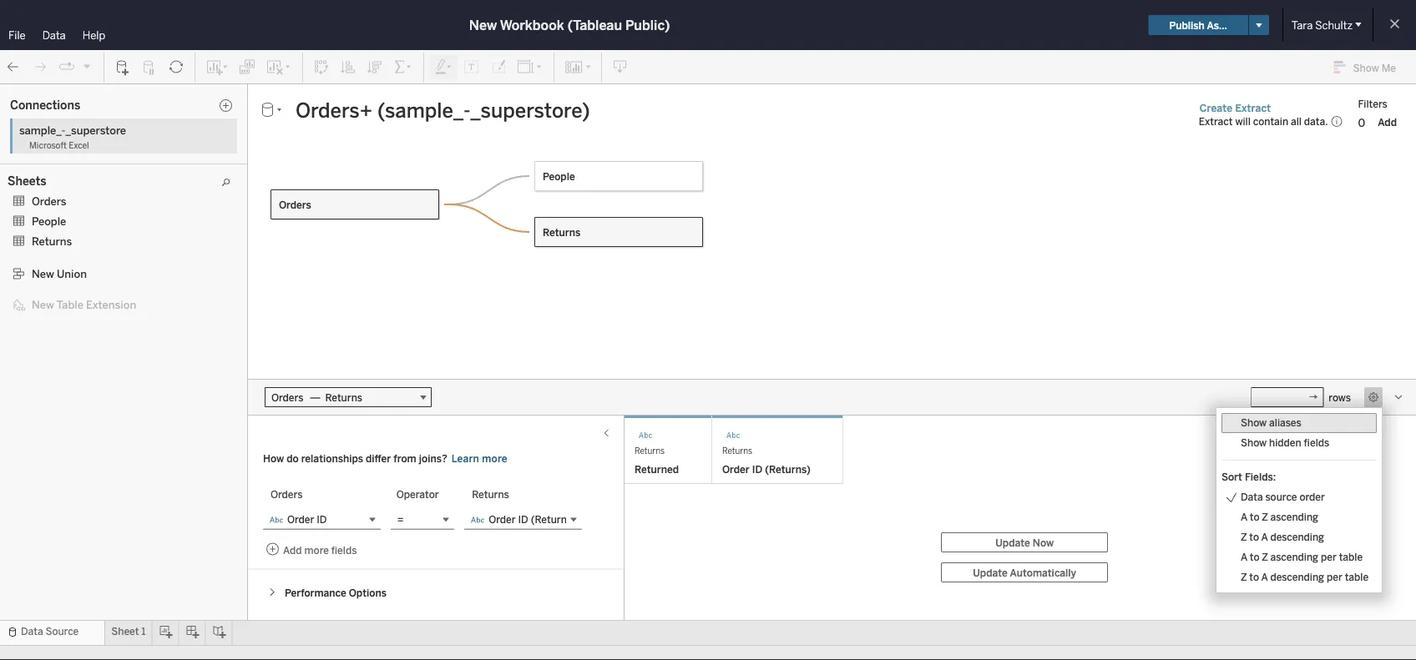 Task type: describe. For each thing, give the bounding box(es) containing it.
duplicate image
[[239, 59, 256, 76]]

now
[[1033, 537, 1054, 549]]

fields
[[1304, 437, 1330, 449]]

new for new table extension
[[32, 298, 54, 311]]

0 vertical spatial order id (returns)
[[722, 464, 811, 476]]

microsoft
[[29, 140, 67, 150]]

with for median with quartiles
[[72, 177, 92, 190]]

options
[[349, 587, 387, 599]]

a down sort fields:
[[1241, 512, 1248, 524]]

fields:
[[1245, 471, 1276, 484]]

box plot
[[35, 194, 74, 206]]

union
[[57, 267, 87, 281]]

me
[[1382, 62, 1396, 74]]

extension
[[86, 298, 136, 311]]

schultz
[[1316, 18, 1353, 32]]

1
[[141, 626, 146, 638]]

performance
[[285, 587, 346, 599]]

create extract link
[[1199, 101, 1272, 115]]

all
[[1291, 115, 1302, 127]]

show me button
[[1327, 54, 1411, 80]]

a down z to a descending
[[1241, 552, 1248, 564]]

update automatically button
[[941, 563, 1108, 583]]

order id (returns) inside dropdown button
[[489, 514, 576, 526]]

returned
[[635, 464, 679, 476]]

sheet
[[111, 626, 139, 638]]

line for trend line
[[64, 299, 84, 311]]

performance options button
[[263, 583, 609, 603]]

a to z ascending per table
[[1241, 552, 1363, 564]]

new table extension
[[32, 298, 136, 311]]

joins?
[[419, 453, 447, 465]]

(returns) inside dropdown button
[[531, 514, 576, 526]]

per for ascending
[[1321, 552, 1337, 564]]

analytics
[[77, 89, 125, 102]]

id for the order id (returns) dropdown button
[[518, 514, 528, 526]]

publish as... button
[[1149, 15, 1248, 35]]

constant line
[[35, 144, 101, 156]]

sort descending image
[[367, 59, 383, 76]]

aliases
[[1269, 417, 1302, 429]]

from
[[394, 453, 416, 465]]

as...
[[1207, 19, 1228, 31]]

table
[[56, 298, 83, 311]]

(tableau
[[568, 17, 622, 33]]

per for descending
[[1327, 572, 1343, 584]]

show aliases
[[1241, 417, 1302, 429]]

more
[[482, 453, 508, 465]]

grid containing returned
[[625, 416, 1416, 621]]

rows
[[1329, 391, 1351, 404]]

2 horizontal spatial id
[[752, 464, 763, 476]]

new for new union
[[32, 267, 54, 281]]

size
[[237, 246, 255, 258]]

totals
[[35, 211, 63, 223]]

performance options
[[285, 587, 387, 599]]

descending for z to a descending per table
[[1271, 572, 1325, 584]]

order id (returns) button
[[465, 510, 582, 530]]

public)
[[626, 17, 670, 33]]

automatically
[[1010, 567, 1077, 579]]

excel
[[69, 140, 89, 150]]

publish
[[1170, 19, 1205, 31]]

_superstore
[[66, 124, 126, 137]]

sort fields: group
[[1222, 468, 1377, 588]]

= button
[[391, 510, 454, 530]]

order id
[[287, 514, 327, 526]]

data source
[[21, 626, 79, 638]]

line for constant line
[[81, 144, 101, 156]]

constant
[[35, 144, 78, 156]]

average for average line
[[35, 161, 73, 173]]

0 vertical spatial extract
[[1236, 102, 1271, 114]]

source
[[46, 626, 79, 638]]

median with quartiles
[[35, 177, 138, 190]]

download image
[[612, 59, 629, 76]]

with for average with 95% ci
[[75, 265, 95, 277]]

new union
[[32, 267, 87, 281]]

order
[[1300, 491, 1325, 504]]

how do relationships differ from joins? learn more
[[263, 453, 508, 465]]

new for new workbook (tableau public)
[[469, 17, 497, 33]]

contain
[[1253, 115, 1289, 127]]

replay animation image
[[58, 59, 75, 75]]

plot
[[55, 194, 74, 206]]

z to a descending per table
[[1241, 572, 1369, 584]]

average for average with 95% ci
[[35, 265, 73, 277]]

summarize
[[15, 122, 74, 136]]

update automatically
[[973, 567, 1077, 579]]

a to z ascending
[[1241, 512, 1319, 524]]

quartiles
[[95, 177, 138, 190]]

extract will contain all data.
[[1199, 115, 1328, 127]]

trend line
[[35, 299, 84, 311]]

hidden
[[1269, 437, 1302, 449]]

sample_-
[[19, 124, 66, 137]]

(returns) inside grid
[[765, 464, 811, 476]]

table for a to z ascending per table
[[1339, 552, 1363, 564]]

create extract
[[1200, 102, 1271, 114]]

a down a to z ascending
[[1262, 532, 1268, 544]]

collapse image
[[153, 91, 163, 101]]

do
[[287, 453, 299, 465]]

update for update now
[[996, 537, 1030, 549]]

trend
[[35, 299, 62, 311]]

orders ― returns
[[271, 391, 362, 404]]

z to a descending
[[1241, 532, 1325, 544]]

fit image
[[517, 59, 544, 76]]

data.
[[1304, 115, 1328, 127]]

2 horizontal spatial order
[[722, 464, 750, 476]]

pages
[[192, 89, 220, 101]]

data source order
[[1241, 491, 1325, 504]]

show for show me
[[1353, 62, 1379, 74]]

how
[[263, 453, 284, 465]]

95% for median with 95% ci
[[95, 282, 117, 294]]

swap rows and columns image
[[313, 59, 330, 76]]



Task type: vqa. For each thing, say whether or not it's contained in the screenshot.
Remove from Dashboard icon
no



Task type: locate. For each thing, give the bounding box(es) containing it.
1 vertical spatial (returns)
[[531, 514, 576, 526]]

to for z to a descending per table
[[1250, 572, 1259, 584]]

2 vertical spatial show
[[1241, 437, 1267, 449]]

order id (returns)
[[722, 464, 811, 476], [489, 514, 576, 526]]

tooltip
[[232, 293, 261, 304]]

0 vertical spatial show
[[1353, 62, 1379, 74]]

95% up the extension
[[95, 282, 117, 294]]

line for average line
[[75, 161, 95, 173]]

0 vertical spatial average
[[35, 161, 73, 173]]

average with 95% ci
[[35, 265, 133, 277]]

1 vertical spatial order id (returns)
[[489, 514, 576, 526]]

new workbook (tableau public)
[[469, 17, 670, 33]]

descending for z to a descending
[[1271, 532, 1325, 544]]

extract down create
[[1199, 115, 1233, 127]]

average
[[35, 161, 73, 173], [35, 265, 73, 277]]

new left table
[[32, 298, 54, 311]]

2 vertical spatial line
[[64, 299, 84, 311]]

new up show labels image
[[469, 17, 497, 33]]

box
[[35, 194, 53, 206]]

tara schultz
[[1292, 18, 1353, 32]]

show for show hidden fields
[[1241, 437, 1267, 449]]

id for the order id dropdown button
[[317, 514, 327, 526]]

1 vertical spatial line
[[75, 161, 95, 173]]

4 to from the top
[[1250, 572, 1259, 584]]

per
[[1321, 552, 1337, 564], [1327, 572, 1343, 584]]

with up median with 95% ci
[[75, 265, 95, 277]]

per down a to z ascending per table at the right bottom of the page
[[1327, 572, 1343, 584]]

highlight image
[[434, 59, 453, 76]]

1 median from the top
[[35, 177, 70, 190]]

0 horizontal spatial people
[[32, 215, 66, 228]]

1 vertical spatial show
[[1241, 417, 1267, 429]]

source
[[1266, 491, 1297, 504]]

2 to from the top
[[1250, 532, 1259, 544]]

grid
[[625, 416, 1416, 621]]

new down model
[[32, 267, 54, 281]]

1 to from the top
[[1250, 512, 1260, 524]]

format workbook image
[[490, 59, 507, 76]]

1 horizontal spatial order id (returns)
[[722, 464, 811, 476]]

2 ascending from the top
[[1271, 552, 1319, 564]]

sort
[[1222, 471, 1243, 484]]

0 vertical spatial update
[[996, 537, 1030, 549]]

0 horizontal spatial order
[[287, 514, 314, 526]]

show aliases checkbox item
[[1222, 413, 1377, 433]]

order for the order id dropdown button
[[287, 514, 314, 526]]

1 vertical spatial update
[[973, 567, 1008, 579]]

order
[[722, 464, 750, 476], [287, 514, 314, 526], [489, 514, 516, 526]]

1 ascending from the top
[[1271, 512, 1319, 524]]

with
[[72, 177, 92, 190], [75, 265, 95, 277], [72, 282, 92, 294]]

0 vertical spatial with
[[72, 177, 92, 190]]

add button
[[1371, 114, 1405, 131]]

1 horizontal spatial extract
[[1236, 102, 1271, 114]]

undo image
[[5, 59, 22, 76]]

update now button
[[941, 533, 1108, 553]]

0 vertical spatial ci
[[123, 265, 133, 277]]

table down a to z ascending per table at the right bottom of the page
[[1345, 572, 1369, 584]]

pause auto updates image
[[141, 59, 158, 76]]

id
[[752, 464, 763, 476], [317, 514, 327, 526], [518, 514, 528, 526]]

will
[[1235, 115, 1251, 127]]

0 vertical spatial ascending
[[1271, 512, 1319, 524]]

show hidden fields
[[1241, 437, 1330, 449]]

3 to from the top
[[1250, 552, 1260, 564]]

=
[[397, 514, 404, 526]]

extract
[[1236, 102, 1271, 114], [1199, 115, 1233, 127]]

relationships
[[301, 453, 363, 465]]

2 vertical spatial with
[[72, 282, 92, 294]]

order inside dropdown button
[[489, 514, 516, 526]]

new
[[469, 17, 497, 33], [32, 267, 54, 281], [32, 298, 54, 311]]

0 horizontal spatial (returns)
[[531, 514, 576, 526]]

menu
[[1217, 408, 1382, 593]]

1 vertical spatial ascending
[[1271, 552, 1319, 564]]

to for a to z ascending per table
[[1250, 552, 1260, 564]]

a down a to z ascending per table at the right bottom of the page
[[1262, 572, 1268, 584]]

menu containing show aliases
[[1217, 408, 1382, 593]]

ci
[[123, 265, 133, 277], [120, 282, 130, 294]]

0 vertical spatial table
[[1339, 552, 1363, 564]]

line down median with 95% ci
[[64, 299, 84, 311]]

refresh data source image
[[168, 59, 185, 76]]

0 vertical spatial line
[[81, 144, 101, 156]]

0
[[1358, 116, 1366, 129]]

ascending down 'data source order'
[[1271, 512, 1319, 524]]

show left me
[[1353, 62, 1379, 74]]

median for median with 95% ci
[[35, 282, 70, 294]]

0 vertical spatial per
[[1321, 552, 1337, 564]]

order right returned
[[722, 464, 750, 476]]

1 vertical spatial ci
[[120, 282, 130, 294]]

update left "now"
[[996, 537, 1030, 549]]

learn
[[452, 453, 479, 465]]

1 vertical spatial people
[[32, 215, 66, 228]]

line down _superstore
[[81, 144, 101, 156]]

add
[[1378, 117, 1397, 129]]

z
[[1262, 512, 1268, 524], [1241, 532, 1247, 544], [1262, 552, 1268, 564], [1241, 572, 1247, 584]]

differ
[[366, 453, 391, 465]]

average line
[[35, 161, 95, 173]]

0 vertical spatial median
[[35, 177, 70, 190]]

2 descending from the top
[[1271, 572, 1325, 584]]

average down model
[[35, 265, 73, 277]]

data inside sort fields: "group"
[[1241, 491, 1263, 504]]

None text field
[[289, 98, 1184, 123]]

1 vertical spatial average
[[35, 265, 73, 277]]

1 descending from the top
[[1271, 532, 1325, 544]]

order down the do at the bottom left of the page
[[287, 514, 314, 526]]

median up box plot
[[35, 177, 70, 190]]

1 vertical spatial new
[[32, 267, 54, 281]]

median for median with quartiles
[[35, 177, 70, 190]]

order id button
[[263, 510, 381, 530]]

show me
[[1353, 62, 1396, 74]]

show for show aliases
[[1241, 417, 1267, 429]]

tara
[[1292, 18, 1313, 32]]

average down 'constant'
[[35, 161, 73, 173]]

descending down a to z ascending per table at the right bottom of the page
[[1271, 572, 1325, 584]]

ci for median with 95% ci
[[120, 282, 130, 294]]

1 vertical spatial descending
[[1271, 572, 1325, 584]]

show/hide cards image
[[565, 59, 591, 76]]

1 vertical spatial table
[[1345, 572, 1369, 584]]

update down update now
[[973, 567, 1008, 579]]

data
[[42, 28, 66, 42], [10, 89, 34, 102], [1241, 491, 1263, 504], [21, 626, 43, 638]]

0 vertical spatial descending
[[1271, 532, 1325, 544]]

create
[[1200, 102, 1233, 114]]

1 vertical spatial 95%
[[95, 282, 117, 294]]

update
[[996, 537, 1030, 549], [973, 567, 1008, 579]]

order inside dropdown button
[[287, 514, 314, 526]]

data left source
[[21, 626, 43, 638]]

(returns)
[[765, 464, 811, 476], [531, 514, 576, 526]]

1 vertical spatial with
[[75, 265, 95, 277]]

median with 95% ci
[[35, 282, 130, 294]]

1 average from the top
[[35, 161, 73, 173]]

workbook
[[500, 17, 564, 33]]

update inside button
[[996, 537, 1030, 549]]

table for z to a descending per table
[[1345, 572, 1369, 584]]

2 median from the top
[[35, 282, 70, 294]]

None text field
[[1251, 388, 1324, 408]]

0 horizontal spatial order id (returns)
[[489, 514, 576, 526]]

sheet 1
[[111, 626, 146, 638]]

id inside the order id dropdown button
[[317, 514, 327, 526]]

ascending for a to z ascending
[[1271, 512, 1319, 524]]

filters
[[1358, 98, 1388, 110]]

show left aliases
[[1241, 417, 1267, 429]]

order for the order id (returns) dropdown button
[[489, 514, 516, 526]]

0 horizontal spatial id
[[317, 514, 327, 526]]

95% for average with 95% ci
[[98, 265, 120, 277]]

orders
[[32, 195, 66, 208], [279, 199, 311, 211], [271, 391, 303, 404], [271, 489, 303, 501]]

new data source image
[[114, 59, 131, 76]]

2 average from the top
[[35, 265, 73, 277]]

people
[[543, 170, 575, 182], [32, 215, 66, 228]]

sort ascending image
[[340, 59, 357, 76]]

show inside button
[[1353, 62, 1379, 74]]

order down more on the left bottom of page
[[489, 514, 516, 526]]

line up median with quartiles
[[75, 161, 95, 173]]

per up z to a descending per table
[[1321, 552, 1337, 564]]

totals image
[[393, 59, 413, 76]]

show inside checkbox item
[[1241, 417, 1267, 429]]

with for median with 95% ci
[[72, 282, 92, 294]]

to for a to z ascending
[[1250, 512, 1260, 524]]

ascending up z to a descending per table
[[1271, 552, 1319, 564]]

rows
[[346, 117, 371, 129]]

new worksheet image
[[205, 59, 229, 76]]

show labels image
[[464, 59, 480, 76]]

data down undo icon
[[10, 89, 34, 102]]

publish as...
[[1170, 19, 1228, 31]]

update now
[[996, 537, 1054, 549]]

0 vertical spatial 95%
[[98, 265, 120, 277]]

table
[[1339, 552, 1363, 564], [1345, 572, 1369, 584]]

redo image
[[32, 59, 48, 76]]

table up z to a descending per table
[[1339, 552, 1363, 564]]

0 vertical spatial new
[[469, 17, 497, 33]]

id inside the order id (returns) dropdown button
[[518, 514, 528, 526]]

1 horizontal spatial (returns)
[[765, 464, 811, 476]]

sheets
[[8, 175, 46, 189]]

descending
[[1271, 532, 1325, 544], [1271, 572, 1325, 584]]

median down new union
[[35, 282, 70, 294]]

1 horizontal spatial order
[[489, 514, 516, 526]]

1 vertical spatial median
[[35, 282, 70, 294]]

sort fields:
[[1222, 471, 1276, 484]]

0 vertical spatial people
[[543, 170, 575, 182]]

data down sort fields:
[[1241, 491, 1263, 504]]

a
[[1241, 512, 1248, 524], [1262, 532, 1268, 544], [1241, 552, 1248, 564], [1262, 572, 1268, 584]]

0 horizontal spatial extract
[[1199, 115, 1233, 127]]

file
[[8, 28, 26, 42]]

1 horizontal spatial people
[[543, 170, 575, 182]]

sample_-_superstore microsoft excel
[[19, 124, 126, 150]]

1 vertical spatial extract
[[1199, 115, 1233, 127]]

2 vertical spatial new
[[32, 298, 54, 311]]

95% up median with 95% ci
[[98, 265, 120, 277]]

columns
[[346, 89, 388, 101]]

to
[[1250, 512, 1260, 524], [1250, 532, 1259, 544], [1250, 552, 1260, 564], [1250, 572, 1259, 584]]

clear sheet image
[[266, 59, 292, 76]]

to for z to a descending
[[1250, 532, 1259, 544]]

connections
[[10, 98, 80, 112]]

descending up a to z ascending per table at the right bottom of the page
[[1271, 532, 1325, 544]]

extract up will
[[1236, 102, 1271, 114]]

show
[[1353, 62, 1379, 74], [1241, 417, 1267, 429], [1241, 437, 1267, 449]]

replay animation image
[[82, 61, 92, 71]]

with down average with 95% ci
[[72, 282, 92, 294]]

operator
[[397, 489, 439, 501]]

marks
[[192, 177, 221, 189]]

ascending
[[1271, 512, 1319, 524], [1271, 552, 1319, 564]]

ascending for a to z ascending per table
[[1271, 552, 1319, 564]]

update inside 'button'
[[973, 567, 1008, 579]]

95%
[[98, 265, 120, 277], [95, 282, 117, 294]]

line
[[81, 144, 101, 156], [75, 161, 95, 173], [64, 299, 84, 311]]

with down average line
[[72, 177, 92, 190]]

help
[[82, 28, 105, 42]]

0 vertical spatial (returns)
[[765, 464, 811, 476]]

update for update automatically
[[973, 567, 1008, 579]]

1 vertical spatial per
[[1327, 572, 1343, 584]]

ci for average with 95% ci
[[123, 265, 133, 277]]

1 horizontal spatial id
[[518, 514, 528, 526]]

show down show aliases
[[1241, 437, 1267, 449]]

data up replay animation icon
[[42, 28, 66, 42]]



